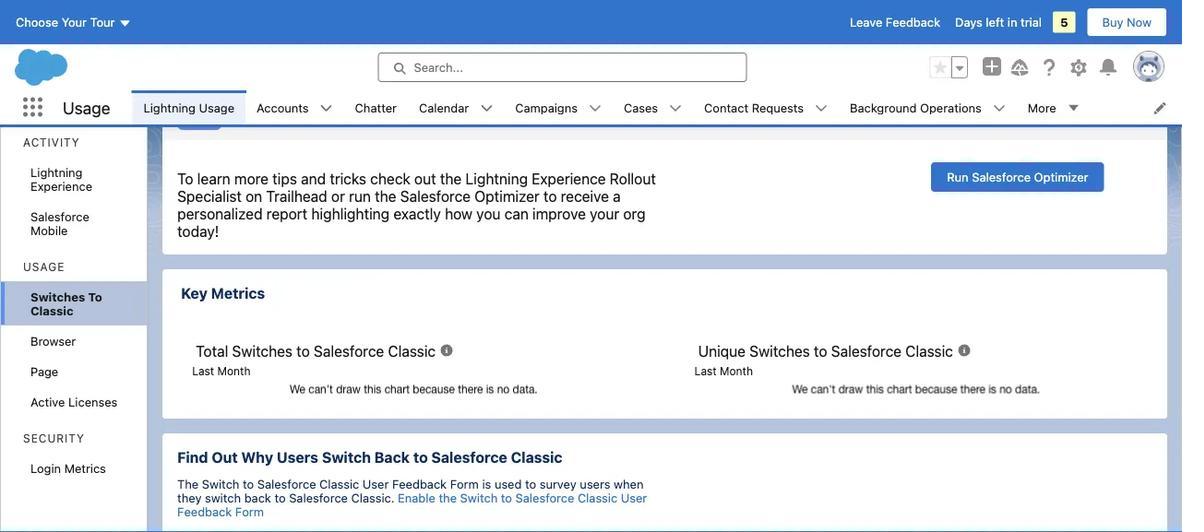 Task type: vqa. For each thing, say whether or not it's contained in the screenshot.
third text default image from the right
yes



Task type: locate. For each thing, give the bounding box(es) containing it.
1 text default image from the left
[[1068, 102, 1081, 115]]

and
[[301, 170, 326, 187]]

lightning
[[233, 92, 285, 106], [144, 101, 196, 114], [30, 165, 83, 179], [466, 170, 528, 187]]

switches up more
[[233, 106, 299, 124]]

lightning for lightning usage
[[144, 101, 196, 114]]

text default image inside contact requests list item
[[815, 102, 828, 115]]

metrics right key
[[211, 284, 265, 302]]

accounts
[[257, 101, 309, 114]]

switch inside enable the switch to salesforce classic user feedback form
[[460, 491, 498, 505]]

the inside enable the switch to salesforce classic user feedback form
[[439, 491, 457, 505]]

optimizer
[[1035, 170, 1089, 184], [475, 187, 540, 205]]

last down total
[[192, 365, 214, 378]]

last month down total
[[192, 365, 251, 378]]

metrics for login metrics
[[64, 462, 106, 476]]

1 horizontal spatial text default image
[[815, 102, 828, 115]]

user right users
[[621, 491, 647, 505]]

user inside the switch to salesforce classic user feedback form is used to survey users when they switch back to salesforce classic.
[[363, 478, 389, 491]]

text default image
[[1068, 102, 1081, 115], [320, 102, 333, 115], [480, 102, 493, 115], [589, 102, 602, 115], [993, 102, 1006, 115]]

text default image inside "more" dropdown button
[[1068, 102, 1081, 115]]

0 horizontal spatial optimizer
[[475, 187, 540, 205]]

text default image inside calendar list item
[[480, 102, 493, 115]]

feedback down back
[[392, 478, 447, 491]]

improve
[[533, 205, 586, 223]]

1 month from the left
[[217, 365, 251, 378]]

choose your tour
[[16, 15, 115, 29]]

2 horizontal spatial switch
[[460, 491, 498, 505]]

run salesforce optimizer link
[[932, 163, 1105, 192]]

switch
[[322, 449, 371, 466], [202, 478, 240, 491], [460, 491, 498, 505]]

choose
[[16, 15, 58, 29]]

switch down out
[[202, 478, 240, 491]]

or
[[331, 187, 345, 205]]

feedback right leave
[[886, 15, 941, 29]]

2 month from the left
[[720, 365, 753, 378]]

learn
[[197, 170, 231, 187]]

calendar link
[[408, 90, 480, 125]]

days
[[956, 15, 983, 29]]

cases link
[[613, 90, 670, 125]]

text default image for background operations
[[993, 102, 1006, 115]]

0 horizontal spatial metrics
[[64, 462, 106, 476]]

4 text default image from the left
[[589, 102, 602, 115]]

usage left chatter
[[288, 92, 324, 106]]

0 vertical spatial feedback
[[886, 15, 941, 29]]

enable the switch to salesforce classic user feedback form link
[[177, 491, 647, 519]]

0 vertical spatial to
[[302, 106, 319, 124]]

to up and
[[302, 106, 319, 124]]

the right out
[[440, 170, 462, 187]]

your
[[62, 15, 87, 29]]

last down unique
[[695, 365, 717, 378]]

salesforce
[[972, 170, 1031, 184], [400, 187, 471, 205], [30, 210, 89, 223], [314, 343, 384, 361], [832, 343, 902, 361], [432, 449, 508, 466], [257, 478, 316, 491], [289, 491, 348, 505], [516, 491, 575, 505]]

feedback
[[886, 15, 941, 29], [392, 478, 447, 491], [177, 505, 232, 519]]

today!
[[177, 223, 219, 240]]

0 horizontal spatial form
[[235, 505, 264, 519]]

2 vertical spatial feedback
[[177, 505, 232, 519]]

experience up salesforce mobile
[[30, 179, 92, 193]]

user
[[363, 478, 389, 491], [621, 491, 647, 505]]

0 horizontal spatial last
[[192, 365, 214, 378]]

why
[[241, 449, 273, 466]]

1 last month from the left
[[192, 365, 251, 378]]

to down salesforce mobile
[[88, 290, 102, 304]]

feedback down the the
[[177, 505, 232, 519]]

2 text default image from the left
[[815, 102, 828, 115]]

1 vertical spatial to
[[177, 170, 193, 187]]

contact requests list item
[[694, 90, 839, 125]]

active
[[30, 395, 65, 409]]

text default image left cases
[[589, 102, 602, 115]]

switch right enable
[[460, 491, 498, 505]]

to left learn
[[177, 170, 193, 187]]

classic inside the switches to classic
[[30, 304, 73, 318]]

1 horizontal spatial to
[[177, 170, 193, 187]]

the right run
[[375, 187, 397, 205]]

how
[[445, 205, 473, 223]]

0 horizontal spatial experience
[[30, 179, 92, 193]]

search...
[[414, 60, 463, 74]]

0 horizontal spatial month
[[217, 365, 251, 378]]

1 vertical spatial optimizer
[[475, 187, 540, 205]]

text default image right calendar
[[480, 102, 493, 115]]

calendar list item
[[408, 90, 504, 125]]

2 last month from the left
[[695, 365, 753, 378]]

experience
[[532, 170, 606, 187], [30, 179, 92, 193]]

users
[[277, 449, 319, 466]]

2 last from the left
[[695, 365, 717, 378]]

lightning usage logo image
[[177, 86, 222, 130]]

last for unique switches to salesforce classic
[[695, 365, 717, 378]]

total switches to salesforce classic
[[196, 343, 436, 361]]

list
[[132, 90, 1183, 125]]

feedback inside the switch to salesforce classic user feedback form is used to survey users when they switch back to salesforce classic.
[[392, 478, 447, 491]]

last
[[192, 365, 214, 378], [695, 365, 717, 378]]

usage down mobile
[[23, 261, 65, 274]]

find out why users switch back to salesforce classic
[[177, 449, 563, 466]]

text default image right more
[[1068, 102, 1081, 115]]

0 horizontal spatial text default image
[[670, 102, 682, 115]]

0 horizontal spatial to
[[88, 290, 102, 304]]

1 horizontal spatial last
[[695, 365, 717, 378]]

users
[[580, 478, 611, 491]]

form left is
[[450, 478, 479, 491]]

0 horizontal spatial user
[[363, 478, 389, 491]]

to
[[302, 106, 319, 124], [177, 170, 193, 187], [88, 290, 102, 304]]

background operations list item
[[839, 90, 1017, 125]]

metrics right login at the bottom of page
[[64, 462, 106, 476]]

text default image right accounts on the top left
[[320, 102, 333, 115]]

switches inside lightning usage switches to classic
[[233, 106, 299, 124]]

check
[[370, 170, 411, 187]]

to learn more tips and tricks check out the lightning experience rollout specialist on trailhead or run the                      salesforce optimizer to receive a personalized report highlighting exactly how you can improve your org today!
[[177, 170, 656, 240]]

1 vertical spatial metrics
[[64, 462, 106, 476]]

user down find out why users switch back to salesforce classic in the bottom of the page
[[363, 478, 389, 491]]

month for total
[[217, 365, 251, 378]]

back
[[244, 491, 271, 505]]

1 vertical spatial form
[[235, 505, 264, 519]]

metrics
[[211, 284, 265, 302], [64, 462, 106, 476]]

0 vertical spatial metrics
[[211, 284, 265, 302]]

text default image right requests
[[815, 102, 828, 115]]

optimizer right how
[[475, 187, 540, 205]]

switches up browser
[[30, 290, 85, 304]]

text default image inside the background operations list item
[[993, 102, 1006, 115]]

text default image
[[670, 102, 682, 115], [815, 102, 828, 115]]

campaigns link
[[504, 90, 589, 125]]

exactly
[[394, 205, 441, 223]]

1 horizontal spatial month
[[720, 365, 753, 378]]

the right enable
[[439, 491, 457, 505]]

text default image left more
[[993, 102, 1006, 115]]

form
[[450, 478, 479, 491], [235, 505, 264, 519]]

1 horizontal spatial switch
[[322, 449, 371, 466]]

1 vertical spatial feedback
[[392, 478, 447, 491]]

campaigns list item
[[504, 90, 613, 125]]

switches right unique
[[750, 343, 811, 361]]

form down why
[[235, 505, 264, 519]]

2 vertical spatial to
[[88, 290, 102, 304]]

text default image inside cases list item
[[670, 102, 682, 115]]

mobile
[[30, 223, 68, 237]]

optimizer down "more" dropdown button
[[1035, 170, 1089, 184]]

month
[[217, 365, 251, 378], [720, 365, 753, 378]]

text default image inside the accounts list item
[[320, 102, 333, 115]]

switch left back
[[322, 449, 371, 466]]

switches inside the switches to classic
[[30, 290, 85, 304]]

1 horizontal spatial feedback
[[392, 478, 447, 491]]

experience inside to learn more tips and tricks check out the lightning experience rollout specialist on trailhead or run the                      salesforce optimizer to receive a personalized report highlighting exactly how you can improve your org today!
[[532, 170, 606, 187]]

month down total
[[217, 365, 251, 378]]

leave feedback
[[850, 15, 941, 29]]

more
[[234, 170, 269, 187]]

last month down unique
[[695, 365, 753, 378]]

chatter link
[[344, 90, 408, 125]]

to inside to learn more tips and tricks check out the lightning experience rollout specialist on trailhead or run the                      salesforce optimizer to receive a personalized report highlighting exactly how you can improve your org today!
[[544, 187, 557, 205]]

group
[[930, 56, 969, 78]]

contact
[[705, 101, 749, 114]]

1 horizontal spatial last month
[[695, 365, 753, 378]]

last for total switches to salesforce classic
[[192, 365, 214, 378]]

search... button
[[378, 53, 747, 82]]

switches
[[233, 106, 299, 124], [30, 290, 85, 304], [232, 343, 293, 361], [750, 343, 811, 361]]

classic
[[323, 106, 374, 124], [30, 304, 73, 318], [388, 343, 436, 361], [906, 343, 954, 361], [511, 449, 563, 466], [320, 478, 359, 491], [578, 491, 618, 505]]

0 horizontal spatial last month
[[192, 365, 251, 378]]

usage
[[288, 92, 324, 106], [63, 98, 110, 117], [199, 101, 235, 114], [23, 261, 65, 274]]

on
[[246, 187, 262, 205]]

to inside enable the switch to salesforce classic user feedback form
[[501, 491, 512, 505]]

trial
[[1021, 15, 1042, 29]]

tips
[[273, 170, 297, 187]]

month for unique
[[720, 365, 753, 378]]

3 text default image from the left
[[480, 102, 493, 115]]

0 horizontal spatial switch
[[202, 478, 240, 491]]

text default image right cases
[[670, 102, 682, 115]]

text default image for contact requests
[[815, 102, 828, 115]]

0 vertical spatial form
[[450, 478, 479, 491]]

enable the switch to salesforce classic user feedback form
[[177, 491, 647, 519]]

1 horizontal spatial form
[[450, 478, 479, 491]]

5 text default image from the left
[[993, 102, 1006, 115]]

1 horizontal spatial experience
[[532, 170, 606, 187]]

the switch to salesforce classic user feedback form is used to survey users when they switch back to salesforce classic.
[[177, 478, 644, 505]]

1 horizontal spatial metrics
[[211, 284, 265, 302]]

0 horizontal spatial feedback
[[177, 505, 232, 519]]

2 text default image from the left
[[320, 102, 333, 115]]

1 last from the left
[[192, 365, 214, 378]]

user inside enable the switch to salesforce classic user feedback form
[[621, 491, 647, 505]]

1 horizontal spatial user
[[621, 491, 647, 505]]

1 text default image from the left
[[670, 102, 682, 115]]

month down unique
[[720, 365, 753, 378]]

leave feedback link
[[850, 15, 941, 29]]

lightning inside lightning experience
[[30, 165, 83, 179]]

requests
[[752, 101, 804, 114]]

to inside to learn more tips and tricks check out the lightning experience rollout specialist on trailhead or run the                      salesforce optimizer to receive a personalized report highlighting exactly how you can improve your org today!
[[177, 170, 193, 187]]

lightning inside lightning usage switches to classic
[[233, 92, 285, 106]]

2 horizontal spatial feedback
[[886, 15, 941, 29]]

your
[[590, 205, 620, 223]]

cases list item
[[613, 90, 694, 125]]

switch inside the switch to salesforce classic user feedback form is used to survey users when they switch back to salesforce classic.
[[202, 478, 240, 491]]

experience up improve
[[532, 170, 606, 187]]

activity
[[23, 136, 80, 149]]

buy now button
[[1087, 7, 1168, 37]]

2 horizontal spatial to
[[302, 106, 319, 124]]

chatter
[[355, 101, 397, 114]]

text default image inside campaigns list item
[[589, 102, 602, 115]]

the
[[440, 170, 462, 187], [375, 187, 397, 205], [439, 491, 457, 505]]

salesforce inside to learn more tips and tricks check out the lightning experience rollout specialist on trailhead or run the                      salesforce optimizer to receive a personalized report highlighting exactly how you can improve your org today!
[[400, 187, 471, 205]]

left
[[986, 15, 1005, 29]]

0 vertical spatial optimizer
[[1035, 170, 1089, 184]]



Task type: describe. For each thing, give the bounding box(es) containing it.
back
[[375, 449, 410, 466]]

lightning inside to learn more tips and tricks check out the lightning experience rollout specialist on trailhead or run the                      salesforce optimizer to receive a personalized report highlighting exactly how you can improve your org today!
[[466, 170, 528, 187]]

lightning experience
[[30, 165, 92, 193]]

classic inside lightning usage switches to classic
[[323, 106, 374, 124]]

leave
[[850, 15, 883, 29]]

lightning usage link
[[132, 90, 246, 125]]

find
[[177, 449, 208, 466]]

contact requests
[[705, 101, 804, 114]]

unique switches to salesforce classic
[[699, 343, 954, 361]]

5
[[1061, 15, 1069, 29]]

form inside enable the switch to salesforce classic user feedback form
[[235, 505, 264, 519]]

the
[[177, 478, 199, 491]]

salesforce mobile
[[30, 210, 89, 237]]

text default image for cases
[[670, 102, 682, 115]]

usage inside lightning usage switches to classic
[[288, 92, 324, 106]]

key
[[181, 284, 208, 302]]

last month for unique
[[695, 365, 753, 378]]

login
[[30, 462, 61, 476]]

is
[[482, 478, 492, 491]]

total
[[196, 343, 228, 361]]

salesforce inside enable the switch to salesforce classic user feedback form
[[516, 491, 575, 505]]

licenses
[[68, 395, 118, 409]]

out
[[415, 170, 436, 187]]

out
[[212, 449, 238, 466]]

active licenses
[[30, 395, 118, 409]]

form inside the switch to salesforce classic user feedback form is used to survey users when they switch back to salesforce classic.
[[450, 478, 479, 491]]

unique
[[699, 343, 746, 361]]

you
[[477, 205, 501, 223]]

choose your tour button
[[15, 7, 132, 37]]

list containing lightning usage
[[132, 90, 1183, 125]]

text default image for calendar
[[480, 102, 493, 115]]

background operations
[[850, 101, 982, 114]]

run salesforce optimizer
[[948, 170, 1089, 184]]

browser
[[30, 334, 76, 348]]

security
[[23, 433, 85, 446]]

contact requests link
[[694, 90, 815, 125]]

run
[[349, 187, 371, 205]]

optimizer inside to learn more tips and tricks check out the lightning experience rollout specialist on trailhead or run the                      salesforce optimizer to receive a personalized report highlighting exactly how you can improve your org today!
[[475, 187, 540, 205]]

used
[[495, 478, 522, 491]]

text default image for campaigns
[[589, 102, 602, 115]]

campaigns
[[515, 101, 578, 114]]

calendar
[[419, 101, 469, 114]]

a
[[613, 187, 621, 205]]

lightning usage
[[144, 101, 235, 114]]

org
[[624, 205, 646, 223]]

buy now
[[1103, 15, 1152, 29]]

switch
[[205, 491, 241, 505]]

lightning for lightning usage switches to classic
[[233, 92, 285, 106]]

tricks
[[330, 170, 367, 187]]

operations
[[921, 101, 982, 114]]

personalized
[[177, 205, 263, 223]]

classic inside enable the switch to salesforce classic user feedback form
[[578, 491, 618, 505]]

can
[[505, 205, 529, 223]]

receive
[[561, 187, 609, 205]]

login metrics
[[30, 462, 106, 476]]

they
[[177, 491, 202, 505]]

when
[[614, 478, 644, 491]]

1 horizontal spatial optimizer
[[1035, 170, 1089, 184]]

specialist
[[177, 187, 242, 205]]

classic.
[[351, 491, 395, 505]]

background operations link
[[839, 90, 993, 125]]

in
[[1008, 15, 1018, 29]]

page
[[30, 365, 58, 379]]

to inside the switches to classic
[[88, 290, 102, 304]]

more button
[[1017, 90, 1092, 125]]

accounts list item
[[246, 90, 344, 125]]

usage up activity
[[63, 98, 110, 117]]

buy
[[1103, 15, 1124, 29]]

to inside lightning usage switches to classic
[[302, 106, 319, 124]]

more
[[1028, 101, 1057, 114]]

switches right total
[[232, 343, 293, 361]]

usage left accounts on the top left
[[199, 101, 235, 114]]

survey
[[540, 478, 577, 491]]

enable
[[398, 491, 436, 505]]

feedback inside enable the switch to salesforce classic user feedback form
[[177, 505, 232, 519]]

lightning for lightning experience
[[30, 165, 83, 179]]

trailhead
[[266, 187, 328, 205]]

background
[[850, 101, 917, 114]]

run
[[948, 170, 969, 184]]

report
[[267, 205, 308, 223]]

text default image for accounts
[[320, 102, 333, 115]]

cases
[[624, 101, 658, 114]]

switches to classic
[[30, 290, 102, 318]]

last month for total
[[192, 365, 251, 378]]

classic inside the switch to salesforce classic user feedback form is used to survey users when they switch back to salesforce classic.
[[320, 478, 359, 491]]

metrics for key metrics
[[211, 284, 265, 302]]

accounts link
[[246, 90, 320, 125]]

rollout
[[610, 170, 656, 187]]

highlighting
[[311, 205, 390, 223]]

now
[[1127, 15, 1152, 29]]

days left in trial
[[956, 15, 1042, 29]]

tour
[[90, 15, 115, 29]]



